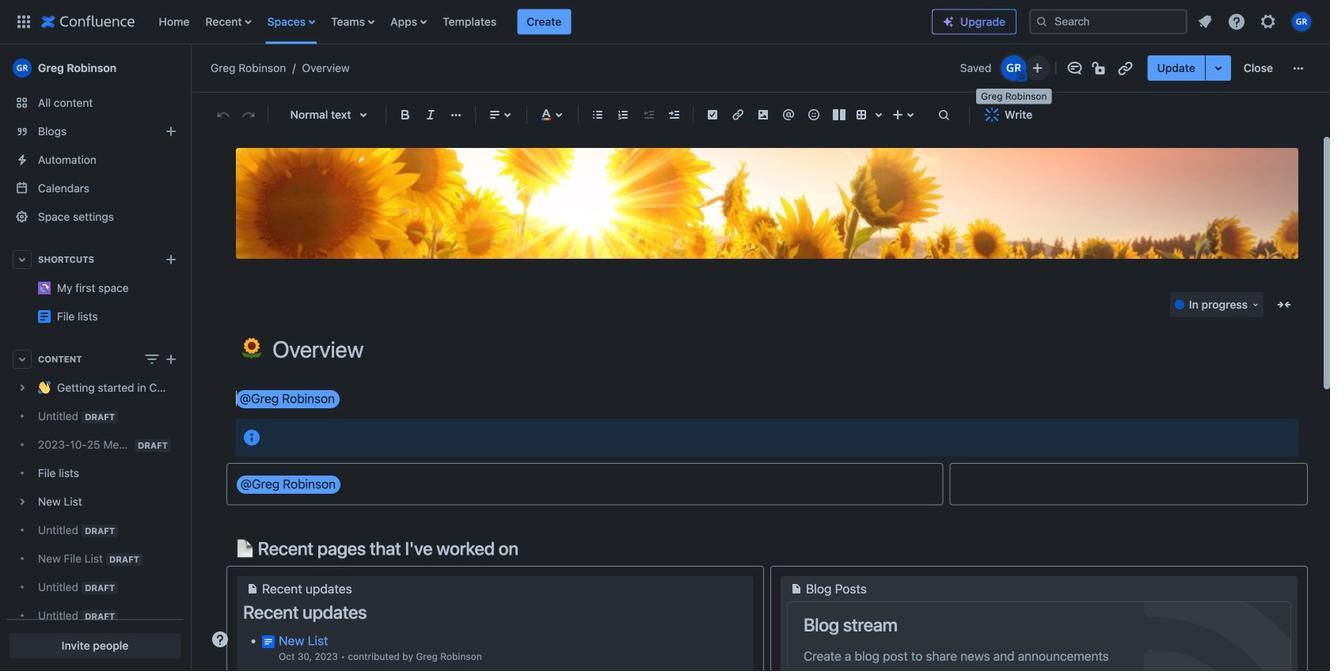 Task type: locate. For each thing, give the bounding box(es) containing it.
table size image
[[869, 105, 888, 124]]

invite to edit image
[[1028, 59, 1047, 78]]

indent tab image
[[664, 105, 683, 124]]

tree inside space element
[[6, 374, 184, 671]]

notification icon image
[[1195, 12, 1214, 31]]

collapse sidebar image
[[173, 52, 207, 84]]

space element
[[0, 44, 190, 671]]

0 horizontal spatial list
[[151, 0, 932, 44]]

align left image
[[485, 105, 504, 124]]

:sunflower: image
[[241, 338, 262, 359]]

1 horizontal spatial list
[[1191, 8, 1321, 36]]

premium image
[[942, 15, 955, 28]]

None search field
[[1029, 9, 1188, 34]]

tree
[[6, 374, 184, 671]]

tooltip
[[976, 89, 1052, 104]]

confluence image
[[41, 12, 135, 31], [41, 12, 135, 31]]

Give this page a title text field
[[272, 336, 1298, 363]]

Main content area, start typing to enter text. text field
[[226, 388, 1308, 671]]

:sunflower: image
[[241, 338, 262, 359]]

change view image
[[143, 350, 162, 369]]

action item [] image
[[703, 105, 722, 124]]

copy link image
[[1116, 59, 1135, 78]]

list
[[151, 0, 932, 44], [1191, 8, 1321, 36]]

text formatting group
[[393, 102, 469, 127]]

numbered list ⌘⇧7 image
[[614, 105, 633, 124]]

list item inside 'global' element
[[517, 9, 571, 34]]

search image
[[1036, 15, 1048, 28]]

list item
[[517, 9, 571, 34]]

blog posts image
[[787, 579, 806, 598]]

global element
[[10, 0, 932, 44]]

file lists image
[[38, 310, 51, 323]]

group
[[1148, 55, 1283, 81]]

list for appswitcher icon
[[151, 0, 932, 44]]

banner
[[0, 0, 1330, 44]]



Task type: describe. For each thing, give the bounding box(es) containing it.
emoji : image
[[804, 105, 823, 124]]

no restrictions image
[[1091, 59, 1110, 78]]

make page fixed-width image
[[1275, 295, 1294, 314]]

list formating group
[[585, 102, 686, 127]]

appswitcher icon image
[[14, 12, 33, 31]]

mention @ image
[[779, 105, 798, 124]]

comment icon image
[[1065, 59, 1084, 78]]

bold ⌘b image
[[396, 105, 415, 124]]

settings icon image
[[1259, 12, 1278, 31]]

italic ⌘i image
[[421, 105, 440, 124]]

more formatting image
[[447, 105, 466, 124]]

add shortcut image
[[162, 250, 181, 269]]

Search field
[[1029, 9, 1188, 34]]

layouts image
[[830, 105, 849, 124]]

list for premium icon
[[1191, 8, 1321, 36]]

panel info image
[[242, 428, 261, 447]]

more image
[[1289, 59, 1308, 78]]

bullet list ⌘⇧8 image
[[588, 105, 607, 124]]

create a blog image
[[162, 122, 181, 141]]

add image, video, or file image
[[754, 105, 773, 124]]

find and replace image
[[934, 105, 953, 124]]

adjust update settings image
[[1209, 59, 1228, 78]]

create a page image
[[162, 350, 181, 369]]

link ⌘k image
[[728, 105, 747, 124]]

table ⇧⌥t image
[[852, 105, 871, 124]]

help icon image
[[1227, 12, 1246, 31]]

recent updates image
[[243, 579, 262, 598]]



Task type: vqa. For each thing, say whether or not it's contained in the screenshot.
action item image
no



